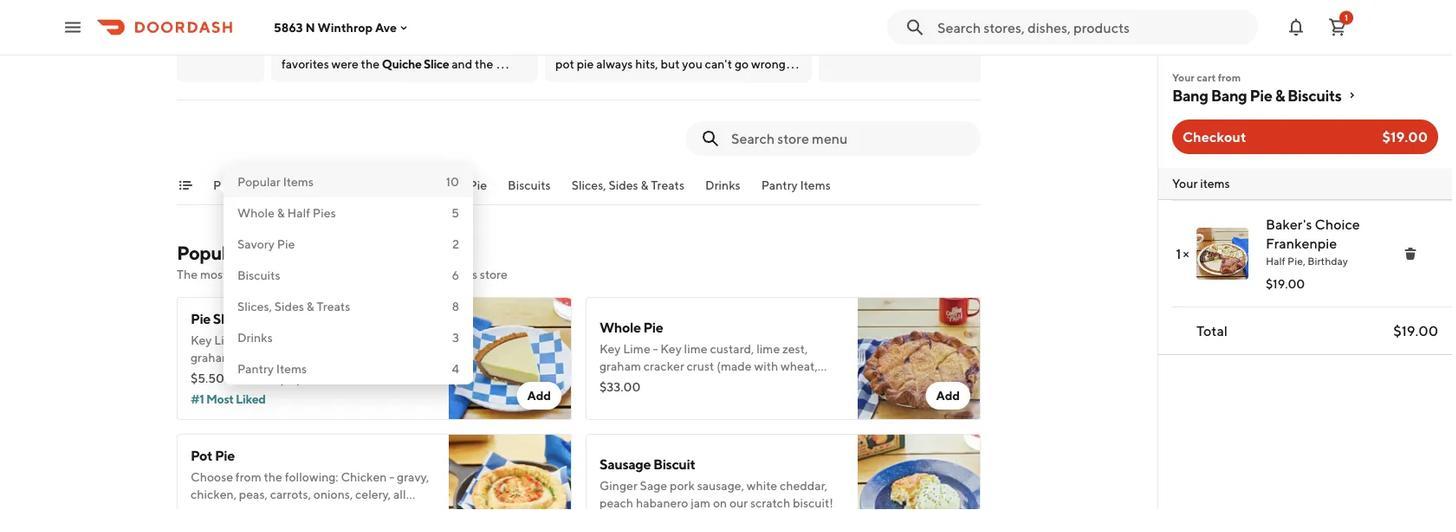 Task type: describe. For each thing, give the bounding box(es) containing it.
7/12/23
[[902, 3, 939, 16]]

pie slice image
[[449, 297, 572, 420]]

whole inside button
[[310, 178, 347, 192]]

checkout
[[1183, 129, 1247, 145]]

baker's
[[1266, 216, 1312, 233]]

sausage,
[[697, 479, 744, 493]]

#1 most liked
[[191, 392, 266, 406]]

pie inside 'button'
[[469, 178, 487, 192]]

pies inside button
[[385, 178, 409, 192]]

$33.00
[[600, 380, 641, 394]]

items inside popular items the most commonly ordered items and dishes from this store
[[246, 242, 293, 264]]

1 horizontal spatial savory pie
[[430, 178, 487, 192]]

6
[[452, 268, 459, 283]]

bang bang pie & biscuits link
[[1173, 85, 1439, 106]]

drinks button
[[705, 177, 741, 205]]

biscuit
[[653, 456, 695, 473]]

1 horizontal spatial drinks
[[705, 178, 741, 192]]

peach
[[600, 496, 634, 510]]

most
[[200, 267, 227, 282]]

popular inside button
[[213, 178, 256, 192]]

#1
[[191, 392, 204, 406]]

4
[[452, 362, 459, 376]]

pantry inside button
[[762, 178, 798, 192]]

birthday
[[1308, 255, 1349, 267]]

popular items button
[[213, 177, 289, 205]]

slices, sides & treats button
[[572, 177, 685, 205]]

$5.50
[[191, 371, 225, 386]]

1 vertical spatial half
[[287, 206, 310, 220]]

pantry items button
[[762, 177, 831, 205]]

show menu categories image
[[179, 179, 192, 192]]

$19.00 for checkout
[[1383, 129, 1428, 145]]

whole pie
[[600, 319, 663, 336]]

baker's choice frankenpie image
[[1197, 228, 1249, 280]]

jam
[[691, 496, 711, 510]]

×
[[1183, 246, 1190, 262]]

remove baker's choice frankenpie from order image
[[1404, 247, 1418, 261]]

stars
[[219, 42, 241, 54]]

bang bang pie & biscuits
[[1173, 86, 1342, 104]]

items inside button
[[800, 178, 831, 192]]

1 vertical spatial $19.00
[[1266, 277, 1305, 291]]

0 horizontal spatial whole
[[237, 206, 275, 220]]

0 horizontal spatial drinks
[[237, 331, 273, 345]]

of
[[200, 42, 210, 54]]

ave
[[375, 20, 397, 34]]

commonly
[[230, 267, 288, 282]]

2
[[452, 237, 459, 251]]

3
[[452, 331, 459, 345]]

• doordash review
[[940, 3, 1031, 16]]

half inside baker's choice frankenpie half pie, birthday
[[1266, 255, 1286, 267]]

items inside button
[[259, 178, 289, 192]]

1 button
[[1321, 10, 1355, 45]]

frankenpie
[[1266, 235, 1338, 252]]

your items
[[1173, 176, 1230, 191]]

winthrop
[[318, 20, 373, 34]]

1 vertical spatial savory pie
[[237, 237, 295, 251]]

$5.50 •
[[191, 371, 233, 386]]

pot pie
[[191, 448, 235, 464]]

1 ×
[[1176, 246, 1190, 262]]

1 items, open order cart image
[[1328, 17, 1349, 38]]

0 horizontal spatial savory
[[237, 237, 275, 251]]

1 vertical spatial sides
[[275, 299, 304, 314]]

1 vertical spatial pantry items
[[237, 362, 307, 376]]

1 for 1 ×
[[1176, 246, 1182, 262]]

and
[[369, 267, 389, 282]]

1 vertical spatial whole & half pies
[[237, 206, 336, 220]]

2 horizontal spatial whole
[[600, 319, 641, 336]]

doordash
[[947, 3, 995, 16]]

most
[[206, 392, 234, 406]]

0 vertical spatial slices, sides & treats
[[572, 178, 685, 192]]

liked
[[236, 392, 266, 406]]

on
[[713, 496, 727, 510]]

cart
[[1197, 71, 1216, 83]]

5863 n winthrop ave button
[[274, 20, 411, 34]]

half inside button
[[360, 178, 383, 192]]

pie,
[[1288, 255, 1306, 267]]

0 vertical spatial pantry items
[[762, 178, 831, 192]]

sides inside button
[[609, 178, 638, 192]]

baker's choice frankenpie half pie, birthday
[[1266, 216, 1360, 267]]

(22)
[[279, 371, 301, 386]]

biscuit!
[[793, 496, 834, 510]]

add for pie slice
[[527, 389, 551, 403]]

5863
[[274, 20, 303, 34]]

n
[[305, 20, 315, 34]]



Task type: vqa. For each thing, say whether or not it's contained in the screenshot.
schedule
no



Task type: locate. For each thing, give the bounding box(es) containing it.
sausage biscuit image
[[858, 434, 981, 510]]

your
[[1173, 71, 1195, 83], [1173, 176, 1198, 191]]

from right cart
[[1218, 71, 1241, 83]]

1 vertical spatial biscuits
[[508, 178, 551, 192]]

pantry up liked
[[237, 362, 274, 376]]

items down checkout
[[1200, 176, 1230, 191]]

from
[[1218, 71, 1241, 83], [429, 267, 455, 282]]

popular items
[[237, 175, 314, 189], [213, 178, 289, 192]]

treats left the drinks button
[[651, 178, 685, 192]]

whole & half pies
[[310, 178, 409, 192], [237, 206, 336, 220]]

1 horizontal spatial treats
[[651, 178, 685, 192]]

ginger
[[600, 479, 638, 493]]

add button up sausage biscuit image
[[926, 382, 971, 410]]

1 horizontal spatial biscuits
[[508, 178, 551, 192]]

half down the popular items button
[[287, 206, 310, 220]]

whole & half pies button
[[310, 177, 409, 205]]

1
[[1345, 13, 1349, 23], [1176, 246, 1182, 262]]

1 horizontal spatial slices,
[[572, 178, 606, 192]]

0 horizontal spatial half
[[287, 206, 310, 220]]

1 horizontal spatial add
[[936, 389, 960, 403]]

half left pie,
[[1266, 255, 1286, 267]]

0 vertical spatial whole & half pies
[[310, 178, 409, 192]]

savory pie up "2"
[[430, 178, 487, 192]]

your for your items
[[1173, 176, 1198, 191]]

open menu image
[[62, 17, 83, 38]]

1 vertical spatial •
[[228, 371, 233, 386]]

0 vertical spatial treats
[[651, 178, 685, 192]]

0 horizontal spatial •
[[228, 371, 233, 386]]

Store search: begin typing to search for stores available on DoorDash text field
[[938, 18, 1248, 37]]

5863 n winthrop ave
[[274, 20, 397, 34]]

0 vertical spatial biscuits
[[1288, 86, 1342, 104]]

1 horizontal spatial 1
[[1345, 13, 1349, 23]]

0 vertical spatial sides
[[609, 178, 638, 192]]

ordered
[[290, 267, 334, 282]]

savory
[[430, 178, 467, 192], [237, 237, 275, 251]]

your cart from
[[1173, 71, 1241, 83]]

1 vertical spatial whole
[[237, 206, 275, 220]]

pot pie image
[[449, 434, 572, 510]]

add left $33.00
[[527, 389, 551, 403]]

1 horizontal spatial bang
[[1211, 86, 1247, 104]]

slice right quiche
[[424, 57, 449, 71]]

1 vertical spatial from
[[429, 267, 455, 282]]

1 horizontal spatial whole
[[310, 178, 347, 192]]

total
[[1197, 323, 1228, 339]]

1 horizontal spatial pies
[[385, 178, 409, 192]]

popular inside popular items the most commonly ordered items and dishes from this store
[[177, 242, 243, 264]]

add button for pie
[[926, 382, 971, 410]]

whole up popular items the most commonly ordered items and dishes from this store
[[310, 178, 347, 192]]

your left cart
[[1173, 71, 1195, 83]]

sausage biscuit ginger sage pork sausage, white cheddar, peach habanero jam on our scratch biscuit!
[[600, 456, 834, 510]]

1 horizontal spatial pantry
[[762, 178, 798, 192]]

2 vertical spatial $19.00
[[1394, 323, 1439, 339]]

0 horizontal spatial savory pie
[[237, 237, 295, 251]]

your for your cart from
[[1173, 71, 1195, 83]]

8
[[452, 299, 459, 314]]

0 horizontal spatial items
[[336, 267, 366, 282]]

0 horizontal spatial slices,
[[237, 299, 272, 314]]

bang down your cart from
[[1211, 86, 1247, 104]]

• right 7/12/23
[[940, 3, 945, 16]]

0 vertical spatial from
[[1218, 71, 1241, 83]]

2 vertical spatial half
[[1266, 255, 1286, 267]]

1 vertical spatial items
[[336, 267, 366, 282]]

0 horizontal spatial slices, sides & treats
[[237, 299, 350, 314]]

sides
[[609, 178, 638, 192], [275, 299, 304, 314]]

bang down cart
[[1173, 86, 1209, 104]]

add for whole pie
[[936, 389, 960, 403]]

0 vertical spatial whole
[[310, 178, 347, 192]]

whole & half pies down the popular items button
[[237, 206, 336, 220]]

pantry items down item search search box
[[762, 178, 831, 192]]

habanero
[[636, 496, 688, 510]]

5 right of at left top
[[211, 42, 218, 54]]

review
[[997, 3, 1031, 16]]

0 vertical spatial your
[[1173, 71, 1195, 83]]

1 for 1
[[1345, 13, 1349, 23]]

0 vertical spatial drinks
[[705, 178, 741, 192]]

1 bang from the left
[[1173, 86, 1209, 104]]

1 horizontal spatial add button
[[926, 382, 971, 410]]

1 horizontal spatial slices, sides & treats
[[572, 178, 685, 192]]

0 vertical spatial savory
[[430, 178, 467, 192]]

0 vertical spatial savory pie
[[430, 178, 487, 192]]

95%
[[252, 371, 277, 386]]

slices, right the 'biscuits' button
[[572, 178, 606, 192]]

1 vertical spatial treats
[[317, 299, 350, 314]]

savory inside 'button'
[[430, 178, 467, 192]]

whole pie image
[[858, 297, 981, 420]]

& inside button
[[350, 178, 358, 192]]

&
[[1275, 86, 1285, 104], [350, 178, 358, 192], [641, 178, 649, 192], [277, 206, 285, 220], [307, 299, 314, 314]]

savory pie up commonly
[[237, 237, 295, 251]]

0 horizontal spatial treats
[[317, 299, 350, 314]]

slice for quiche slice
[[424, 57, 449, 71]]

1 horizontal spatial sides
[[609, 178, 638, 192]]

add
[[527, 389, 551, 403], [936, 389, 960, 403]]

0 horizontal spatial pies
[[313, 206, 336, 220]]

your down checkout
[[1173, 176, 1198, 191]]

slices,
[[572, 178, 606, 192], [237, 299, 272, 314]]

notification bell image
[[1286, 17, 1307, 38]]

the
[[177, 267, 198, 282]]

biscuits right savory pie 'button'
[[508, 178, 551, 192]]

1 vertical spatial pies
[[313, 206, 336, 220]]

0 horizontal spatial pantry
[[237, 362, 274, 376]]

pantry items
[[762, 178, 831, 192], [237, 362, 307, 376]]

2 vertical spatial whole
[[600, 319, 641, 336]]

pantry
[[762, 178, 798, 192], [237, 362, 274, 376]]

1 horizontal spatial pantry items
[[762, 178, 831, 192]]

0 horizontal spatial add button
[[517, 382, 562, 410]]

pot
[[191, 448, 212, 464]]

dishes
[[392, 267, 427, 282]]

drinks up 95%
[[237, 331, 273, 345]]

pantry right the drinks button
[[762, 178, 798, 192]]

1 vertical spatial slices, sides & treats
[[237, 299, 350, 314]]

savory pie button
[[430, 177, 487, 205]]

5
[[211, 42, 218, 54], [452, 206, 459, 220]]

whole up $33.00
[[600, 319, 641, 336]]

drinks left pantry items button
[[705, 178, 741, 192]]

treats inside slices, sides & treats button
[[651, 178, 685, 192]]

2 bang from the left
[[1211, 86, 1247, 104]]

1 left ×
[[1176, 246, 1182, 262]]

biscuits button
[[508, 177, 551, 205]]

2 add from the left
[[936, 389, 960, 403]]

0 vertical spatial slices,
[[572, 178, 606, 192]]

items left and
[[336, 267, 366, 282]]

1 vertical spatial savory
[[237, 237, 275, 251]]

popular
[[237, 175, 281, 189], [213, 178, 256, 192], [177, 242, 243, 264]]

1 horizontal spatial half
[[360, 178, 383, 192]]

• up #1 most liked
[[228, 371, 233, 386]]

cheddar,
[[780, 479, 828, 493]]

1 horizontal spatial savory
[[430, 178, 467, 192]]

store
[[480, 267, 508, 282]]

add button for slice
[[517, 382, 562, 410]]

from inside popular items the most commonly ordered items and dishes from this store
[[429, 267, 455, 282]]

1 add from the left
[[527, 389, 551, 403]]

5 down savory pie 'button'
[[452, 206, 459, 220]]

slices, sides & treats
[[572, 178, 685, 192], [237, 299, 350, 314]]

2 vertical spatial biscuits
[[237, 268, 280, 283]]

biscuits down 'notification bell' image
[[1288, 86, 1342, 104]]

0 vertical spatial pies
[[385, 178, 409, 192]]

Item Search search field
[[731, 129, 967, 148]]

$19.00
[[1383, 129, 1428, 145], [1266, 277, 1305, 291], [1394, 323, 1439, 339]]

from left this
[[429, 267, 455, 282]]

1 vertical spatial drinks
[[237, 331, 273, 345]]

pies
[[385, 178, 409, 192], [313, 206, 336, 220]]

0 horizontal spatial add
[[527, 389, 551, 403]]

half left 10
[[360, 178, 383, 192]]

2 add button from the left
[[926, 382, 971, 410]]

10
[[446, 175, 459, 189]]

0 horizontal spatial slice
[[213, 311, 242, 327]]

1 inside button
[[1345, 13, 1349, 23]]

sausage
[[600, 456, 651, 473]]

biscuits
[[1288, 86, 1342, 104], [508, 178, 551, 192], [237, 268, 280, 283]]

whole down the popular items button
[[237, 206, 275, 220]]

1 vertical spatial 5
[[452, 206, 459, 220]]

popular items the most commonly ordered items and dishes from this store
[[177, 242, 508, 282]]

quiche
[[382, 57, 422, 71]]

savory pie
[[430, 178, 487, 192], [237, 237, 295, 251]]

pantry items up liked
[[237, 362, 307, 376]]

pork
[[670, 479, 695, 493]]

2 horizontal spatial biscuits
[[1288, 86, 1342, 104]]

our
[[730, 496, 748, 510]]

bang
[[1173, 86, 1209, 104], [1211, 86, 1247, 104]]

0 vertical spatial $19.00
[[1383, 129, 1428, 145]]

1 your from the top
[[1173, 71, 1195, 83]]

scratch
[[750, 496, 791, 510]]

$19.00 for total
[[1394, 323, 1439, 339]]

1 horizontal spatial 5
[[452, 206, 459, 220]]

quiche slice button
[[382, 55, 449, 73]]

0 horizontal spatial 5
[[211, 42, 218, 54]]

2 your from the top
[[1173, 176, 1198, 191]]

•
[[940, 3, 945, 16], [228, 371, 233, 386]]

add button left $33.00
[[517, 382, 562, 410]]

1 add button from the left
[[517, 382, 562, 410]]

savory up commonly
[[237, 237, 275, 251]]

0 horizontal spatial sides
[[275, 299, 304, 314]]

0 horizontal spatial 1
[[1176, 246, 1182, 262]]

biscuits right most
[[237, 268, 280, 283]]

1 vertical spatial pantry
[[237, 362, 274, 376]]

0 horizontal spatial from
[[429, 267, 455, 282]]

choice
[[1315, 216, 1360, 233]]

slice down most
[[213, 311, 242, 327]]

slice for pie slice
[[213, 311, 242, 327]]

slice inside button
[[424, 57, 449, 71]]

treats down ordered
[[317, 299, 350, 314]]

white
[[747, 479, 777, 493]]

0 vertical spatial 1
[[1345, 13, 1349, 23]]

pie
[[1250, 86, 1273, 104], [469, 178, 487, 192], [277, 237, 295, 251], [191, 311, 211, 327], [643, 319, 663, 336], [215, 448, 235, 464]]

1 horizontal spatial items
[[1200, 176, 1230, 191]]

0 horizontal spatial bang
[[1173, 86, 1209, 104]]

0 vertical spatial •
[[940, 3, 945, 16]]

1 vertical spatial slice
[[213, 311, 242, 327]]

pie slice
[[191, 311, 242, 327]]

2 horizontal spatial half
[[1266, 255, 1286, 267]]

0 vertical spatial pantry
[[762, 178, 798, 192]]

add up sausage biscuit image
[[936, 389, 960, 403]]

slices, inside button
[[572, 178, 606, 192]]

0 vertical spatial slice
[[424, 57, 449, 71]]

0 vertical spatial items
[[1200, 176, 1230, 191]]

1 vertical spatial 1
[[1176, 246, 1182, 262]]

1 horizontal spatial slice
[[424, 57, 449, 71]]

1 horizontal spatial •
[[940, 3, 945, 16]]

95% (22)
[[252, 371, 301, 386]]

drinks
[[705, 178, 741, 192], [237, 331, 273, 345]]

1 horizontal spatial from
[[1218, 71, 1241, 83]]

& inside button
[[641, 178, 649, 192]]

1 right 'notification bell' image
[[1345, 13, 1349, 23]]

1 vertical spatial slices,
[[237, 299, 272, 314]]

treats
[[651, 178, 685, 192], [317, 299, 350, 314]]

items
[[283, 175, 314, 189], [259, 178, 289, 192], [800, 178, 831, 192], [246, 242, 293, 264], [276, 362, 307, 376]]

whole & half pies up popular items the most commonly ordered items and dishes from this store
[[310, 178, 409, 192]]

1 vertical spatial your
[[1173, 176, 1198, 191]]

pies down whole & half pies button at the top left
[[313, 206, 336, 220]]

slices, down commonly
[[237, 299, 272, 314]]

pies left 10
[[385, 178, 409, 192]]

this
[[457, 267, 478, 282]]

half
[[360, 178, 383, 192], [287, 206, 310, 220], [1266, 255, 1286, 267]]

items inside popular items the most commonly ordered items and dishes from this store
[[336, 267, 366, 282]]

quiche slice
[[382, 57, 449, 71]]

0 horizontal spatial biscuits
[[237, 268, 280, 283]]

savory up "2"
[[430, 178, 467, 192]]

sage
[[640, 479, 668, 493]]

0 vertical spatial 5
[[211, 42, 218, 54]]

0 vertical spatial half
[[360, 178, 383, 192]]

of 5 stars
[[200, 42, 241, 54]]

whole
[[310, 178, 347, 192], [237, 206, 275, 220], [600, 319, 641, 336]]

0 horizontal spatial pantry items
[[237, 362, 307, 376]]



